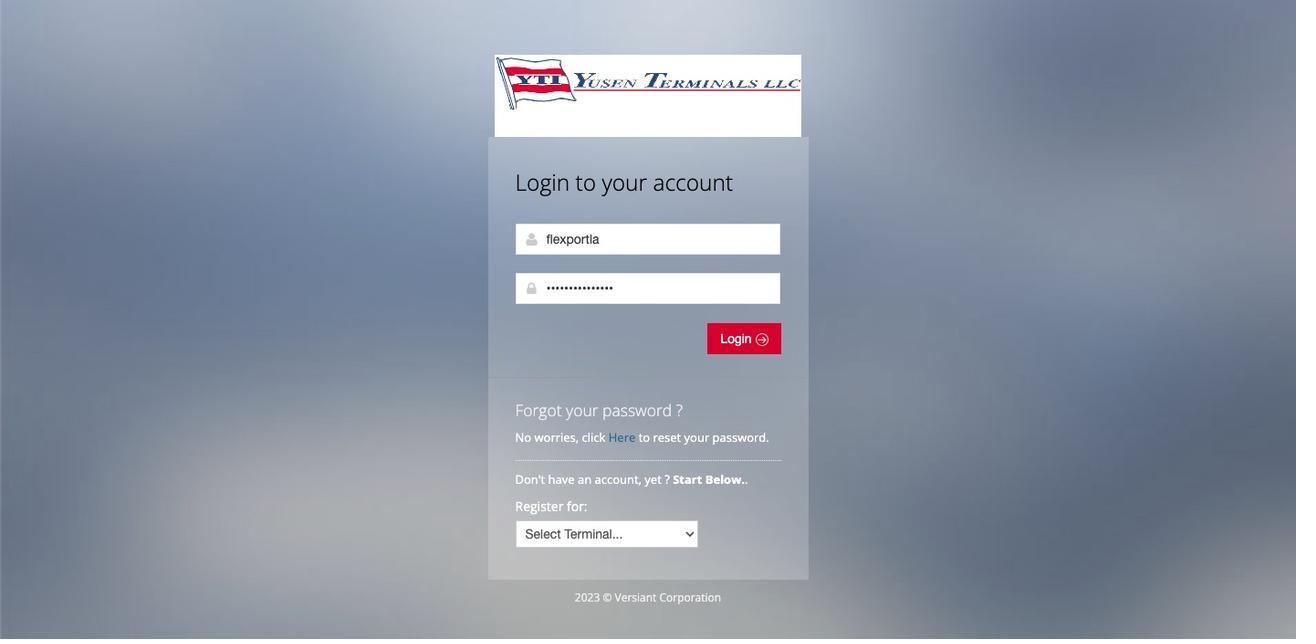 Task type: describe. For each thing, give the bounding box(es) containing it.
account,
[[595, 471, 642, 488]]

click
[[582, 429, 606, 446]]

login for login
[[721, 331, 756, 346]]

to inside forgot your password ? no worries, click here to reset your password.
[[639, 429, 650, 446]]

? inside forgot your password ? no worries, click here to reset your password.
[[676, 399, 683, 421]]

an
[[578, 471, 592, 488]]

password.
[[713, 429, 769, 446]]

0 vertical spatial your
[[602, 167, 647, 197]]

0 vertical spatial to
[[576, 167, 596, 197]]

here link
[[609, 429, 636, 446]]

©
[[603, 590, 612, 605]]

reset
[[653, 429, 681, 446]]

login button
[[708, 323, 781, 354]]

lock image
[[525, 281, 539, 296]]

have
[[548, 471, 575, 488]]

Username text field
[[515, 224, 780, 255]]

corporation
[[660, 590, 721, 605]]

2023 © versiant corporation
[[575, 590, 721, 605]]

register
[[515, 498, 564, 515]]



Task type: locate. For each thing, give the bounding box(es) containing it.
login inside button
[[721, 331, 756, 346]]

register for:
[[515, 498, 588, 515]]

0 horizontal spatial login
[[515, 167, 570, 197]]

1 horizontal spatial your
[[602, 167, 647, 197]]

password
[[603, 399, 672, 421]]

your up username text field
[[602, 167, 647, 197]]

yet
[[645, 471, 662, 488]]

versiant
[[615, 590, 657, 605]]

?
[[676, 399, 683, 421], [665, 471, 670, 488]]

your right reset
[[684, 429, 710, 446]]

2023
[[575, 590, 600, 605]]

account
[[653, 167, 733, 197]]

1 horizontal spatial login
[[721, 331, 756, 346]]

user image
[[525, 232, 539, 247]]

0 vertical spatial login
[[515, 167, 570, 197]]

below.
[[706, 471, 745, 488]]

2 vertical spatial your
[[684, 429, 710, 446]]

to
[[576, 167, 596, 197], [639, 429, 650, 446]]

login
[[515, 167, 570, 197], [721, 331, 756, 346]]

here
[[609, 429, 636, 446]]

? up reset
[[676, 399, 683, 421]]

? right yet on the bottom of the page
[[665, 471, 670, 488]]

swapright image
[[756, 333, 768, 346]]

.
[[745, 471, 748, 488]]

1 horizontal spatial ?
[[676, 399, 683, 421]]

Password password field
[[515, 273, 780, 304]]

0 horizontal spatial your
[[566, 399, 599, 421]]

forgot
[[515, 399, 562, 421]]

1 horizontal spatial to
[[639, 429, 650, 446]]

1 vertical spatial ?
[[665, 471, 670, 488]]

your up click
[[566, 399, 599, 421]]

1 vertical spatial to
[[639, 429, 650, 446]]

0 horizontal spatial ?
[[665, 471, 670, 488]]

1 vertical spatial your
[[566, 399, 599, 421]]

your
[[602, 167, 647, 197], [566, 399, 599, 421], [684, 429, 710, 446]]

worries,
[[535, 429, 579, 446]]

0 vertical spatial ?
[[676, 399, 683, 421]]

1 vertical spatial login
[[721, 331, 756, 346]]

no
[[515, 429, 531, 446]]

to up username text field
[[576, 167, 596, 197]]

2 horizontal spatial your
[[684, 429, 710, 446]]

don't
[[515, 471, 545, 488]]

login to your account
[[515, 167, 733, 197]]

login for login to your account
[[515, 167, 570, 197]]

for:
[[567, 498, 588, 515]]

to right here link
[[639, 429, 650, 446]]

don't have an account, yet ? start below. .
[[515, 471, 751, 488]]

start
[[673, 471, 702, 488]]

0 horizontal spatial to
[[576, 167, 596, 197]]

forgot your password ? no worries, click here to reset your password.
[[515, 399, 769, 446]]



Task type: vqa. For each thing, say whether or not it's contained in the screenshot.
Container within the Enter Container Number(s).  Separate Multiple Entries with a Comma.
no



